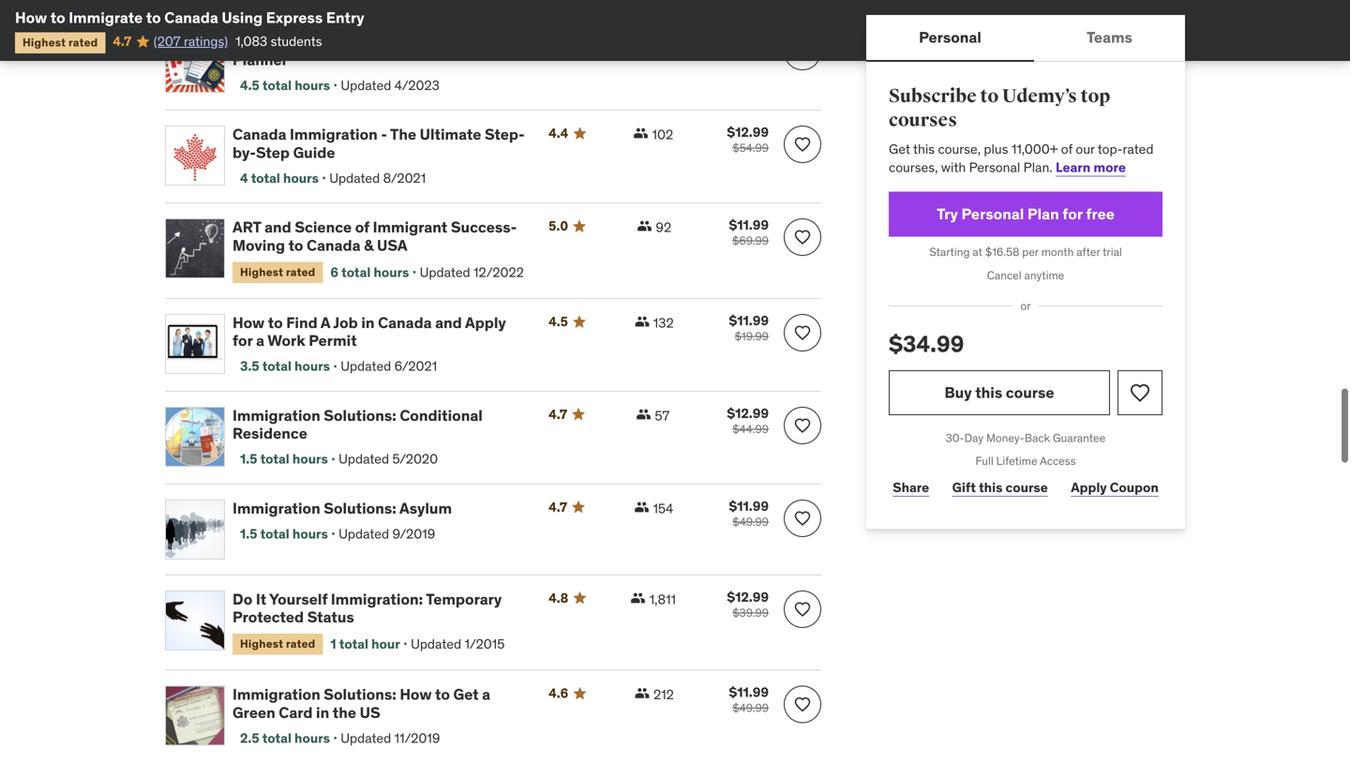 Task type: describe. For each thing, give the bounding box(es) containing it.
find
[[286, 313, 318, 332]]

step-
[[485, 125, 525, 144]]

3.5
[[240, 358, 260, 375]]

science
[[295, 218, 352, 237]]

immigration for immigration solutions: how to get a green card in the us
[[233, 685, 321, 705]]

to inside immigration solutions: how to get a green card in the us
[[435, 685, 450, 705]]

updated 4/2023
[[341, 77, 440, 94]]

wishlist image for immigration solutions: conditional residence
[[794, 416, 812, 435]]

teams button
[[1035, 15, 1186, 60]]

apply coupon button
[[1068, 469, 1163, 507]]

updated 11/2019
[[341, 730, 440, 747]]

green
[[233, 703, 276, 723]]

3.5 total hours
[[240, 358, 330, 375]]

4.5 for 4.5 total hours
[[240, 77, 260, 94]]

how inside immigration solutions: how to get a green card in the us
[[400, 685, 432, 705]]

it
[[256, 590, 267, 609]]

highest rated for do
[[240, 637, 316, 652]]

hours for -
[[283, 170, 319, 187]]

canada immigration - the ultimate step- by-step guide
[[233, 125, 525, 162]]

lifetime
[[997, 454, 1038, 469]]

art
[[233, 218, 261, 237]]

immigration solutions: conditional residence link
[[233, 406, 526, 443]]

xsmall image for immigration solutions: asylum
[[635, 500, 650, 515]]

guide
[[293, 143, 335, 162]]

buy this course button
[[889, 370, 1111, 415]]

try
[[937, 204, 959, 224]]

highest for do
[[240, 637, 283, 652]]

immigration:
[[331, 590, 423, 609]]

1.5 for immigration solutions: asylum
[[240, 526, 257, 543]]

learn more
[[1056, 159, 1126, 176]]

0 vertical spatial highest rated
[[23, 35, 98, 50]]

this for buy
[[976, 383, 1003, 402]]

rated left "6"
[[286, 265, 316, 280]]

$11.99 for immigration solutions: asylum
[[729, 498, 769, 515]]

to inside how to find a job in canada and apply for a work permit
[[268, 313, 283, 332]]

job
[[333, 313, 358, 332]]

4.6
[[549, 685, 569, 702]]

coupon
[[1110, 479, 1159, 496]]

by-
[[233, 143, 256, 162]]

6 total hours
[[331, 264, 409, 281]]

1.5 for immigration solutions: conditional residence
[[240, 451, 257, 468]]

protected
[[233, 608, 304, 627]]

solutions: for conditional
[[324, 406, 397, 425]]

8/2021
[[383, 170, 426, 187]]

day
[[965, 431, 984, 445]]

rated inside get this course, plus 11,000+ of our top-rated courses, with personal plan.
[[1123, 141, 1154, 157]]

the
[[390, 125, 417, 144]]

back
[[1025, 431, 1051, 445]]

5.0
[[549, 218, 569, 235]]

1 total hour
[[331, 636, 400, 653]]

4.5 total hours
[[240, 77, 330, 94]]

updated left "1/2015" on the left of page
[[411, 636, 462, 653]]

art and science of immigrant success- moving to canada & usa link
[[233, 218, 526, 255]]

xsmall image for canada immigration - the ultimate step- by-step guide
[[634, 126, 649, 141]]

updated left 12/2022
[[420, 264, 471, 281]]

immigration solutions: how to get a green card in the us
[[233, 685, 491, 723]]

permit
[[309, 331, 357, 350]]

personal inside button
[[919, 28, 982, 47]]

plus
[[984, 141, 1009, 157]]

$39.99
[[733, 606, 769, 620]]

hours down usa
[[374, 264, 409, 281]]

1.5 total hours for immigration solutions: asylum
[[240, 526, 328, 543]]

at
[[973, 245, 983, 259]]

updated 12/2022
[[420, 264, 524, 281]]

1 horizontal spatial for
[[1063, 204, 1083, 224]]

trial
[[1103, 245, 1123, 259]]

4 total hours
[[240, 170, 319, 187]]

57
[[655, 407, 670, 424]]

share
[[893, 479, 930, 496]]

try personal plan for free link
[[889, 192, 1163, 237]]

immigrate
[[69, 8, 143, 27]]

154
[[653, 500, 674, 517]]

rated down immigrate
[[68, 35, 98, 50]]

with
[[942, 159, 967, 176]]

express entry canada immigration planner link
[[233, 32, 526, 69]]

total for immigration solutions: how to get a green card in the us
[[262, 730, 292, 747]]

$11.99 $69.99
[[729, 217, 769, 248]]

immigrant
[[373, 218, 448, 237]]

step
[[256, 143, 290, 162]]

-
[[381, 125, 387, 144]]

102
[[652, 126, 674, 143]]

132
[[654, 315, 674, 331]]

$64.99
[[733, 48, 769, 62]]

wishlist image for express entry canada immigration planner
[[794, 42, 812, 61]]

$12.99 $44.99
[[727, 405, 769, 437]]

try personal plan for free
[[937, 204, 1115, 224]]

course,
[[939, 141, 981, 157]]

11/2019
[[395, 730, 440, 747]]

$16.58
[[986, 245, 1020, 259]]

canada inside the 'art and science of immigrant success- moving to canada & usa'
[[307, 236, 361, 255]]

using
[[222, 8, 263, 27]]

updated 9/2019
[[339, 526, 435, 543]]

92
[[656, 219, 672, 236]]

highest rated for art
[[240, 265, 316, 280]]

buy
[[945, 383, 972, 402]]

$34.99
[[889, 330, 965, 358]]

0 vertical spatial express
[[266, 8, 323, 27]]

planner
[[233, 50, 288, 69]]

hours for find
[[295, 358, 330, 375]]

4/2023
[[395, 77, 440, 94]]

total for how to find a job in canada and apply for a work permit
[[262, 358, 292, 375]]

1,083 students
[[236, 33, 322, 50]]

solutions: for how
[[324, 685, 397, 705]]

to inside the 'art and science of immigrant success- moving to canada & usa'
[[289, 236, 303, 255]]

moving
[[233, 236, 285, 255]]

for inside how to find a job in canada and apply for a work permit
[[233, 331, 253, 350]]

updated 8/2021
[[329, 170, 426, 187]]

$12.99 for ultimate
[[727, 124, 769, 141]]

updated 1/2015
[[411, 636, 505, 653]]

course for gift this course
[[1006, 479, 1049, 496]]

personal button
[[867, 15, 1035, 60]]

total right 1
[[339, 636, 369, 653]]

card
[[279, 703, 313, 723]]

updated for canada
[[341, 77, 392, 94]]

full
[[976, 454, 994, 469]]

0 vertical spatial entry
[[326, 8, 365, 27]]

updated for asylum
[[339, 526, 389, 543]]

4.5 for 4.5
[[549, 313, 568, 330]]

4.8
[[549, 590, 569, 607]]

free
[[1087, 204, 1115, 224]]

how for how to find a job in canada and apply for a work permit
[[233, 313, 265, 332]]

get inside immigration solutions: how to get a green card in the us
[[454, 685, 479, 705]]

$44.99
[[733, 422, 769, 437]]

30-day money-back guarantee full lifetime access
[[946, 431, 1106, 469]]

this for get
[[914, 141, 935, 157]]

canada inside the express entry canada immigration planner
[[334, 32, 388, 51]]

gift this course
[[953, 479, 1049, 496]]



Task type: vqa. For each thing, say whether or not it's contained in the screenshot.
recently
no



Task type: locate. For each thing, give the bounding box(es) containing it.
1 vertical spatial in
[[316, 703, 330, 723]]

$49.99 up $12.99 $39.99
[[733, 515, 769, 529]]

immigration up the 4/2023 on the left top of the page
[[392, 32, 480, 51]]

1 horizontal spatial apply
[[1072, 479, 1108, 496]]

personal up subscribe
[[919, 28, 982, 47]]

express inside the express entry canada immigration planner
[[233, 32, 289, 51]]

4 $11.99 from the top
[[729, 684, 769, 701]]

3 $11.99 from the top
[[729, 498, 769, 515]]

5/2020
[[393, 451, 438, 468]]

total right "6"
[[342, 264, 371, 281]]

entry up the express entry canada immigration planner
[[326, 8, 365, 27]]

this right buy
[[976, 383, 1003, 402]]

or
[[1021, 299, 1031, 313]]

how
[[15, 8, 47, 27], [233, 313, 265, 332], [400, 685, 432, 705]]

to inside subscribe to udemy's top courses
[[981, 85, 999, 108]]

0 vertical spatial 4.5
[[240, 77, 260, 94]]

get inside get this course, plus 11,000+ of our top-rated courses, with personal plan.
[[889, 141, 911, 157]]

course
[[1006, 383, 1055, 402], [1006, 479, 1049, 496]]

0 vertical spatial solutions:
[[324, 406, 397, 425]]

wishlist image for art and science of immigrant success- moving to canada & usa
[[794, 228, 812, 247]]

solutions: inside immigration solutions: conditional residence
[[324, 406, 397, 425]]

immigration
[[392, 32, 480, 51], [290, 125, 378, 144], [233, 406, 321, 425], [233, 499, 321, 518], [233, 685, 321, 705]]

1.5 down residence
[[240, 451, 257, 468]]

updated for conditional
[[339, 451, 389, 468]]

0 vertical spatial highest
[[23, 35, 66, 50]]

tab list containing personal
[[867, 15, 1186, 62]]

a down "1/2015" on the left of page
[[482, 685, 491, 705]]

solutions: up updated 5/2020
[[324, 406, 397, 425]]

get down updated 1/2015
[[454, 685, 479, 705]]

solutions: down 1 total hour
[[324, 685, 397, 705]]

wishlist image for immigration solutions: how to get a green card in the us
[[794, 696, 812, 714]]

$69.99
[[733, 234, 769, 248]]

xsmall image left 212
[[635, 686, 650, 701]]

2 vertical spatial highest
[[240, 637, 283, 652]]

0 horizontal spatial get
[[454, 685, 479, 705]]

apply inside how to find a job in canada and apply for a work permit
[[465, 313, 506, 332]]

1 wishlist image from the top
[[794, 42, 812, 61]]

1 vertical spatial personal
[[970, 159, 1021, 176]]

0 vertical spatial how
[[15, 8, 47, 27]]

0 vertical spatial xsmall image
[[634, 126, 649, 141]]

1 solutions: from the top
[[324, 406, 397, 425]]

wishlist image for do it yourself immigration: temporary protected status
[[794, 600, 812, 619]]

1 horizontal spatial in
[[361, 313, 375, 332]]

xsmall image
[[637, 219, 652, 234], [635, 500, 650, 515], [631, 591, 646, 606], [635, 686, 650, 701]]

1.5 total hours down residence
[[240, 451, 328, 468]]

usa
[[377, 236, 408, 255]]

(207
[[154, 33, 181, 50]]

gift this course link
[[949, 469, 1053, 507]]

xsmall image for immigration solutions: how to get a green card in the us
[[635, 686, 650, 701]]

hour
[[372, 636, 400, 653]]

3 solutions: from the top
[[324, 685, 397, 705]]

wishlist image for immigration solutions: asylum
[[794, 509, 812, 528]]

1.5 total hours for immigration solutions: conditional residence
[[240, 451, 328, 468]]

0 vertical spatial course
[[1006, 383, 1055, 402]]

in inside how to find a job in canada and apply for a work permit
[[361, 313, 375, 332]]

apply down 12/2022
[[465, 313, 506, 332]]

2 vertical spatial xsmall image
[[636, 407, 651, 422]]

0 horizontal spatial how
[[15, 8, 47, 27]]

a inside how to find a job in canada and apply for a work permit
[[256, 331, 265, 350]]

personal up $16.58
[[962, 204, 1025, 224]]

for up 3.5
[[233, 331, 253, 350]]

1 1.5 from the top
[[240, 451, 257, 468]]

hours down immigration solutions: asylum
[[293, 526, 328, 543]]

1 $12.99 from the top
[[727, 124, 769, 141]]

1 vertical spatial how
[[233, 313, 265, 332]]

success-
[[451, 218, 517, 237]]

$19.99
[[735, 329, 769, 344]]

xsmall image for art and science of immigrant success- moving to canada & usa
[[637, 219, 652, 234]]

immigration solutions: conditional residence
[[233, 406, 483, 443]]

a
[[321, 313, 330, 332]]

this inside get this course, plus 11,000+ of our top-rated courses, with personal plan.
[[914, 141, 935, 157]]

0 vertical spatial $11.99 $49.99
[[729, 498, 769, 529]]

immigration up the 2.5 total hours
[[233, 685, 321, 705]]

to right 'moving'
[[289, 236, 303, 255]]

total for express entry canada immigration planner
[[263, 77, 292, 94]]

wishlist image
[[794, 135, 812, 154], [794, 324, 812, 342], [1129, 382, 1152, 404], [794, 416, 812, 435], [794, 509, 812, 528], [794, 600, 812, 619]]

this
[[914, 141, 935, 157], [976, 383, 1003, 402], [979, 479, 1003, 496]]

0 horizontal spatial apply
[[465, 313, 506, 332]]

immigration inside the express entry canada immigration planner
[[392, 32, 480, 51]]

$12.99 down $64.99
[[727, 124, 769, 141]]

of left "our"
[[1062, 141, 1073, 157]]

how to find a job in canada and apply for a work permit
[[233, 313, 506, 350]]

2 vertical spatial highest rated
[[240, 637, 316, 652]]

xsmall image for do it yourself immigration: temporary protected status
[[631, 591, 646, 606]]

updated down immigration solutions: conditional residence
[[339, 451, 389, 468]]

entry inside the express entry canada immigration planner
[[293, 32, 331, 51]]

1 horizontal spatial how
[[233, 313, 265, 332]]

2.5
[[240, 730, 259, 747]]

personal inside get this course, plus 11,000+ of our top-rated courses, with personal plan.
[[970, 159, 1021, 176]]

how left immigrate
[[15, 8, 47, 27]]

immigration inside canada immigration - the ultimate step- by-step guide
[[290, 125, 378, 144]]

solutions: inside immigration solutions: how to get a green card in the us
[[324, 685, 397, 705]]

teams
[[1087, 28, 1133, 47]]

immigration inside immigration solutions: conditional residence
[[233, 406, 321, 425]]

and right art on the left top of page
[[265, 218, 292, 237]]

3 $12.99 from the top
[[727, 589, 769, 606]]

this right gift
[[979, 479, 1003, 496]]

$12.99 down $19.99
[[727, 405, 769, 422]]

1 vertical spatial $49.99
[[733, 701, 769, 716]]

this up courses,
[[914, 141, 935, 157]]

and up "6/2021"
[[435, 313, 462, 332]]

immigration for immigration solutions: conditional residence
[[233, 406, 321, 425]]

0 horizontal spatial 4.5
[[240, 77, 260, 94]]

2 horizontal spatial how
[[400, 685, 432, 705]]

$11.99 down $54.99
[[729, 217, 769, 234]]

1 vertical spatial get
[[454, 685, 479, 705]]

4.7
[[113, 33, 132, 50], [549, 406, 568, 423], [549, 499, 568, 516]]

$12.99 $54.99
[[727, 124, 769, 155]]

$11.99 $49.99 for immigration solutions: how to get a green card in the us
[[729, 684, 769, 716]]

2 $11.99 from the top
[[729, 312, 769, 329]]

1 1.5 total hours from the top
[[240, 451, 328, 468]]

hours down guide
[[283, 170, 319, 187]]

immigration for immigration solutions: asylum
[[233, 499, 321, 518]]

entry up 4.5 total hours
[[293, 32, 331, 51]]

updated 6/2021
[[341, 358, 437, 375]]

and inside the 'art and science of immigrant success- moving to canada & usa'
[[265, 218, 292, 237]]

2 vertical spatial personal
[[962, 204, 1025, 224]]

in inside immigration solutions: how to get a green card in the us
[[316, 703, 330, 723]]

3 wishlist image from the top
[[794, 696, 812, 714]]

1 vertical spatial $11.99 $49.99
[[729, 684, 769, 716]]

total right 3.5
[[262, 358, 292, 375]]

12/2022
[[474, 264, 524, 281]]

$11.99 $49.99 for immigration solutions: asylum
[[729, 498, 769, 529]]

1 $11.99 $49.99 from the top
[[729, 498, 769, 529]]

2 1.5 total hours from the top
[[240, 526, 328, 543]]

hours for asylum
[[293, 526, 328, 543]]

yourself
[[269, 590, 328, 609]]

highest
[[23, 35, 66, 50], [240, 265, 283, 280], [240, 637, 283, 652]]

immigration down 3.5 total hours
[[233, 406, 321, 425]]

access
[[1041, 454, 1076, 469]]

1 $49.99 from the top
[[733, 515, 769, 529]]

xsmall image for immigration solutions: conditional residence
[[636, 407, 651, 422]]

1 vertical spatial apply
[[1072, 479, 1108, 496]]

a left work
[[256, 331, 265, 350]]

temporary
[[426, 590, 502, 609]]

1 vertical spatial xsmall image
[[635, 314, 650, 329]]

the
[[333, 703, 357, 723]]

in
[[361, 313, 375, 332], [316, 703, 330, 723]]

hours down permit
[[295, 358, 330, 375]]

total right the 4
[[251, 170, 280, 187]]

hours
[[295, 77, 330, 94], [283, 170, 319, 187], [374, 264, 409, 281], [295, 358, 330, 375], [293, 451, 328, 468], [293, 526, 328, 543], [295, 730, 330, 747]]

$11.99 down $39.99
[[729, 684, 769, 701]]

subscribe to udemy's top courses
[[889, 85, 1111, 132]]

personal down 'plus'
[[970, 159, 1021, 176]]

course inside button
[[1006, 383, 1055, 402]]

2 vertical spatial wishlist image
[[794, 696, 812, 714]]

2.5 total hours
[[240, 730, 330, 747]]

212
[[654, 687, 674, 704]]

solutions: up updated 9/2019
[[324, 499, 397, 518]]

30-
[[946, 431, 965, 445]]

$11.99 for immigration solutions: how to get a green card in the us
[[729, 684, 769, 701]]

1 vertical spatial solutions:
[[324, 499, 397, 518]]

0 horizontal spatial a
[[256, 331, 265, 350]]

cancel
[[988, 268, 1022, 283]]

2 vertical spatial this
[[979, 479, 1003, 496]]

express down using
[[233, 32, 289, 51]]

conditional
[[400, 406, 483, 425]]

canada inside how to find a job in canada and apply for a work permit
[[378, 313, 432, 332]]

$12.99 for temporary
[[727, 589, 769, 606]]

canada up (207 ratings)
[[164, 8, 218, 27]]

1 vertical spatial course
[[1006, 479, 1049, 496]]

express up 'students'
[[266, 8, 323, 27]]

$12.99 right 1,811
[[727, 589, 769, 606]]

personal
[[919, 28, 982, 47], [970, 159, 1021, 176], [962, 204, 1025, 224]]

canada up "6"
[[307, 236, 361, 255]]

1/2015
[[465, 636, 505, 653]]

do it yourself immigration: temporary protected status
[[233, 590, 502, 627]]

$11.99 for how to find a job in canada and apply for a work permit
[[729, 312, 769, 329]]

2 course from the top
[[1006, 479, 1049, 496]]

0 vertical spatial in
[[361, 313, 375, 332]]

of left usa
[[355, 218, 370, 237]]

course up back
[[1006, 383, 1055, 402]]

hours down residence
[[293, 451, 328, 468]]

total for immigration solutions: conditional residence
[[260, 451, 290, 468]]

this inside gift this course 'link'
[[979, 479, 1003, 496]]

starting
[[930, 245, 970, 259]]

total for immigration solutions: asylum
[[260, 526, 290, 543]]

$54.99
[[733, 141, 769, 155]]

and inside how to find a job in canada and apply for a work permit
[[435, 313, 462, 332]]

2 vertical spatial 4.7
[[549, 499, 568, 516]]

course down 'lifetime'
[[1006, 479, 1049, 496]]

top
[[1081, 85, 1111, 108]]

status
[[307, 608, 354, 627]]

$11.99 down $44.99
[[729, 498, 769, 515]]

1 vertical spatial 4.5
[[549, 313, 568, 330]]

updated down the express entry canada immigration planner
[[341, 77, 392, 94]]

canada up updated 4/2023 at the top left of page
[[334, 32, 388, 51]]

1 vertical spatial this
[[976, 383, 1003, 402]]

1.5 total hours
[[240, 451, 328, 468], [240, 526, 328, 543]]

course inside 'link'
[[1006, 479, 1049, 496]]

1 vertical spatial 4.7
[[549, 406, 568, 423]]

0 vertical spatial $12.99
[[727, 124, 769, 141]]

updated for -
[[329, 170, 380, 187]]

0 vertical spatial of
[[1062, 141, 1073, 157]]

to left immigrate
[[50, 8, 65, 27]]

how left work
[[233, 313, 265, 332]]

total down planner
[[263, 77, 292, 94]]

highest rated down 'moving'
[[240, 265, 316, 280]]

get up courses,
[[889, 141, 911, 157]]

$12.99 $39.99
[[727, 589, 769, 620]]

$11.99 $49.99 right 212
[[729, 684, 769, 716]]

0 vertical spatial and
[[265, 218, 292, 237]]

1 vertical spatial entry
[[293, 32, 331, 51]]

1 horizontal spatial a
[[482, 685, 491, 705]]

updated down how to find a job in canada and apply for a work permit
[[341, 358, 391, 375]]

course for buy this course
[[1006, 383, 1055, 402]]

asylum
[[400, 499, 452, 518]]

0 horizontal spatial in
[[316, 703, 330, 723]]

do
[[233, 590, 253, 609]]

apply down access
[[1072, 479, 1108, 496]]

guarantee
[[1053, 431, 1106, 445]]

0 vertical spatial apply
[[465, 313, 506, 332]]

1 vertical spatial highest
[[240, 265, 283, 280]]

1 horizontal spatial get
[[889, 141, 911, 157]]

highest rated down immigrate
[[23, 35, 98, 50]]

how up 11/2019
[[400, 685, 432, 705]]

buy this course
[[945, 383, 1055, 402]]

2 solutions: from the top
[[324, 499, 397, 518]]

total for canada immigration - the ultimate step- by-step guide
[[251, 170, 280, 187]]

in left 'the'
[[316, 703, 330, 723]]

art and science of immigrant success- moving to canada & usa
[[233, 218, 517, 255]]

1 horizontal spatial and
[[435, 313, 462, 332]]

0 vertical spatial a
[[256, 331, 265, 350]]

rated
[[68, 35, 98, 50], [1123, 141, 1154, 157], [286, 265, 316, 280], [286, 637, 316, 652]]

0 vertical spatial this
[[914, 141, 935, 157]]

in right "job"
[[361, 313, 375, 332]]

4.7 for immigration solutions: asylum
[[549, 499, 568, 516]]

xsmall image left 1,811
[[631, 591, 646, 606]]

0 horizontal spatial and
[[265, 218, 292, 237]]

this inside the buy this course button
[[976, 383, 1003, 402]]

1 vertical spatial wishlist image
[[794, 228, 812, 247]]

gift
[[953, 479, 976, 496]]

$49.99 right 212
[[733, 701, 769, 716]]

2 vertical spatial $12.99
[[727, 589, 769, 606]]

$11.99 $49.99
[[729, 498, 769, 529], [729, 684, 769, 716]]

2 $49.99 from the top
[[733, 701, 769, 716]]

to up 11/2019
[[435, 685, 450, 705]]

wishlist image for how to find a job in canada and apply for a work permit
[[794, 324, 812, 342]]

1 course from the top
[[1006, 383, 1055, 402]]

$11.99 down $69.99
[[729, 312, 769, 329]]

per
[[1023, 245, 1039, 259]]

immigration solutions: how to get a green card in the us link
[[233, 685, 526, 723]]

highest rated down 'protected'
[[240, 637, 316, 652]]

apply
[[465, 313, 506, 332], [1072, 479, 1108, 496]]

2 wishlist image from the top
[[794, 228, 812, 247]]

xsmall image
[[634, 126, 649, 141], [635, 314, 650, 329], [636, 407, 651, 422]]

hours for canada
[[295, 77, 330, 94]]

do it yourself immigration: temporary protected status link
[[233, 590, 526, 627]]

1 vertical spatial for
[[233, 331, 253, 350]]

0 vertical spatial 4.7
[[113, 33, 132, 50]]

of inside the 'art and science of immigrant success- moving to canada & usa'
[[355, 218, 370, 237]]

$11.99 for art and science of immigrant success- moving to canada & usa
[[729, 217, 769, 234]]

1 vertical spatial 1.5
[[240, 526, 257, 543]]

rated left 1
[[286, 637, 316, 652]]

xsmall image left 154
[[635, 500, 650, 515]]

2 vertical spatial how
[[400, 685, 432, 705]]

hours for how
[[295, 730, 330, 747]]

get this course, plus 11,000+ of our top-rated courses, with personal plan.
[[889, 141, 1154, 176]]

1.5
[[240, 451, 257, 468], [240, 526, 257, 543]]

total right 2.5
[[262, 730, 292, 747]]

xsmall image for how to find a job in canada and apply for a work permit
[[635, 314, 650, 329]]

immigration inside immigration solutions: how to get a green card in the us
[[233, 685, 321, 705]]

canada up "6/2021"
[[378, 313, 432, 332]]

0 horizontal spatial of
[[355, 218, 370, 237]]

total down residence
[[260, 451, 290, 468]]

1 vertical spatial $12.99
[[727, 405, 769, 422]]

4.7 for immigration solutions: conditional residence
[[549, 406, 568, 423]]

how for how to immigrate to canada using express entry
[[15, 8, 47, 27]]

0 vertical spatial wishlist image
[[794, 42, 812, 61]]

to up (207
[[146, 8, 161, 27]]

2 $12.99 from the top
[[727, 405, 769, 422]]

4.4
[[549, 125, 569, 142]]

0 vertical spatial get
[[889, 141, 911, 157]]

0 vertical spatial 1.5
[[240, 451, 257, 468]]

1 horizontal spatial of
[[1062, 141, 1073, 157]]

6/2021
[[395, 358, 437, 375]]

0 vertical spatial for
[[1063, 204, 1083, 224]]

2 $11.99 $49.99 from the top
[[729, 684, 769, 716]]

updated 5/2020
[[339, 451, 438, 468]]

$49.99
[[733, 515, 769, 529], [733, 701, 769, 716]]

tab list
[[867, 15, 1186, 62]]

canada up the 4
[[233, 125, 287, 144]]

1 vertical spatial a
[[482, 685, 491, 705]]

xsmall image left "132"
[[635, 314, 650, 329]]

starting at $16.58 per month after trial cancel anytime
[[930, 245, 1123, 283]]

2 vertical spatial solutions:
[[324, 685, 397, 705]]

plan
[[1028, 204, 1060, 224]]

total up it
[[260, 526, 290, 543]]

$49.99 for immigration solutions: how to get a green card in the us
[[733, 701, 769, 716]]

$11.99 $49.99 down $44.99
[[729, 498, 769, 529]]

updated for how
[[341, 730, 391, 747]]

hours down 'students'
[[295, 77, 330, 94]]

xsmall image left 102
[[634, 126, 649, 141]]

1.5 up "do"
[[240, 526, 257, 543]]

1 vertical spatial and
[[435, 313, 462, 332]]

to left find
[[268, 313, 283, 332]]

solutions:
[[324, 406, 397, 425], [324, 499, 397, 518], [324, 685, 397, 705]]

1.5 total hours down immigration solutions: asylum
[[240, 526, 328, 543]]

updated down immigration solutions: asylum link
[[339, 526, 389, 543]]

$12.99
[[727, 124, 769, 141], [727, 405, 769, 422], [727, 589, 769, 606]]

canada inside canada immigration - the ultimate step- by-step guide
[[233, 125, 287, 144]]

this for gift
[[979, 479, 1003, 496]]

highest for art
[[240, 265, 283, 280]]

rated up more
[[1123, 141, 1154, 157]]

1 vertical spatial highest rated
[[240, 265, 316, 280]]

updated down "us"
[[341, 730, 391, 747]]

1 vertical spatial 1.5 total hours
[[240, 526, 328, 543]]

0 vertical spatial $49.99
[[733, 515, 769, 529]]

1 vertical spatial express
[[233, 32, 289, 51]]

0 horizontal spatial for
[[233, 331, 253, 350]]

how to immigrate to canada using express entry
[[15, 8, 365, 27]]

express entry canada immigration planner
[[233, 32, 480, 69]]

1 vertical spatial of
[[355, 218, 370, 237]]

1 $11.99 from the top
[[729, 217, 769, 234]]

immigration left -
[[290, 125, 378, 144]]

a inside immigration solutions: how to get a green card in the us
[[482, 685, 491, 705]]

1 horizontal spatial 4.5
[[549, 313, 568, 330]]

for left free
[[1063, 204, 1083, 224]]

hours down card
[[295, 730, 330, 747]]

courses
[[889, 109, 958, 132]]

solutions: for asylum
[[324, 499, 397, 518]]

apply inside button
[[1072, 479, 1108, 496]]

xsmall image left 57
[[636, 407, 651, 422]]

wishlist image for canada immigration - the ultimate step- by-step guide
[[794, 135, 812, 154]]

updated for find
[[341, 358, 391, 375]]

immigration down residence
[[233, 499, 321, 518]]

to left udemy's
[[981, 85, 999, 108]]

updated down canada immigration - the ultimate step- by-step guide
[[329, 170, 380, 187]]

learn
[[1056, 159, 1091, 176]]

&
[[364, 236, 374, 255]]

of inside get this course, plus 11,000+ of our top-rated courses, with personal plan.
[[1062, 141, 1073, 157]]

$49.99 for immigration solutions: asylum
[[733, 515, 769, 529]]

2 1.5 from the top
[[240, 526, 257, 543]]

hours for conditional
[[293, 451, 328, 468]]

0 vertical spatial personal
[[919, 28, 982, 47]]

wishlist image
[[794, 42, 812, 61], [794, 228, 812, 247], [794, 696, 812, 714]]

how inside how to find a job in canada and apply for a work permit
[[233, 313, 265, 332]]

plan.
[[1024, 159, 1053, 176]]

0 vertical spatial 1.5 total hours
[[240, 451, 328, 468]]

xsmall image left 92
[[637, 219, 652, 234]]

6
[[331, 264, 339, 281]]



